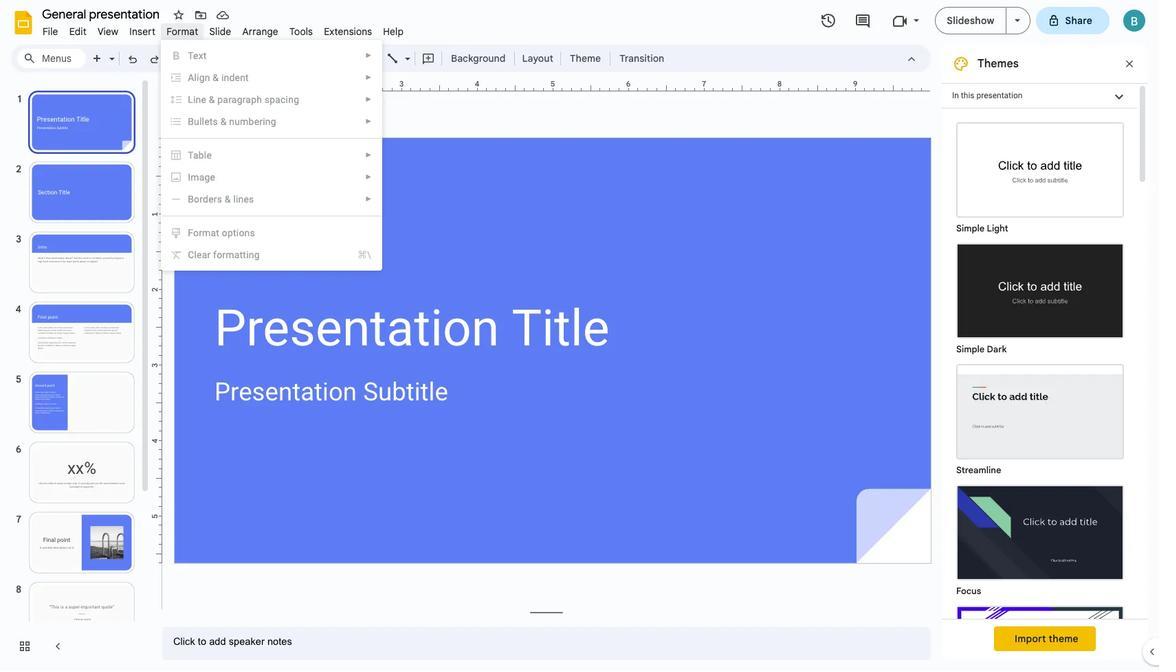 Task type: describe. For each thing, give the bounding box(es) containing it.
this
[[961, 91, 975, 100]]

transition
[[620, 52, 664, 65]]

share
[[1066, 14, 1093, 27]]

new slide with layout image
[[106, 50, 115, 54]]

import theme button
[[994, 627, 1096, 652]]

menu item containing a
[[162, 67, 382, 89]]

& right ine
[[209, 94, 215, 105]]

transition button
[[614, 48, 671, 69]]

► for table
[[365, 151, 372, 159]]

streamline
[[957, 465, 1002, 477]]

menu item containing l
[[162, 89, 382, 111]]

themes section
[[942, 45, 1148, 672]]

simple dark
[[957, 344, 1007, 356]]

Streamline radio
[[950, 358, 1131, 479]]

edit menu item
[[64, 23, 92, 40]]

text s element
[[188, 50, 211, 61]]

lear
[[194, 250, 211, 261]]

import theme
[[1015, 633, 1079, 646]]

presentation
[[977, 91, 1023, 100]]

slide
[[209, 25, 231, 38]]

► for borders & lines
[[365, 195, 372, 203]]

focus
[[957, 586, 982, 598]]

3 ► from the top
[[365, 96, 372, 103]]

extensions
[[324, 25, 372, 38]]

menu item containing i
[[162, 166, 382, 188]]

simple for simple light
[[957, 223, 985, 235]]

ine
[[193, 94, 206, 105]]

format options \ element
[[188, 228, 259, 239]]

simple for simple dark
[[957, 344, 985, 356]]

borders
[[188, 194, 222, 205]]

options
[[222, 228, 255, 239]]

Focus radio
[[950, 479, 1131, 600]]

format menu item
[[161, 23, 204, 40]]

2 ► from the top
[[365, 74, 372, 81]]

numbering
[[229, 116, 276, 127]]

l
[[188, 94, 193, 105]]

t
[[210, 116, 213, 127]]

theme
[[570, 52, 601, 65]]

menu inside themes application
[[161, 40, 382, 271]]

view menu item
[[92, 23, 124, 40]]

edit
[[69, 25, 87, 38]]

bulle
[[188, 116, 210, 127]]

borders & lines q element
[[188, 194, 258, 205]]

table
[[188, 150, 212, 161]]

themes application
[[0, 0, 1159, 672]]

shift image
[[958, 608, 1123, 672]]

► for text
[[365, 52, 372, 59]]

in
[[952, 91, 959, 100]]

paragraph
[[217, 94, 262, 105]]

simple light
[[957, 223, 1009, 235]]

c
[[188, 250, 194, 261]]

extensions menu item
[[318, 23, 378, 40]]

format for format options
[[188, 228, 219, 239]]

menu item containing bulle
[[162, 111, 382, 133]]

main toolbar
[[85, 48, 671, 69]]

Shift radio
[[950, 600, 1131, 672]]

arrange
[[242, 25, 278, 38]]

text menu item
[[162, 45, 382, 67]]

bulle t s & numbering
[[188, 116, 276, 127]]

dark
[[987, 344, 1007, 356]]

presentation options image
[[1015, 19, 1020, 22]]

table 2 element
[[188, 150, 216, 161]]

background
[[451, 52, 506, 65]]

clear formatting c element
[[188, 250, 264, 261]]

Simple Light radio
[[950, 116, 1131, 672]]

menu bar inside menu bar banner
[[37, 18, 409, 41]]

align & indent a element
[[188, 72, 253, 83]]

a
[[188, 72, 194, 83]]



Task type: locate. For each thing, give the bounding box(es) containing it.
► inside the text 'menu item'
[[365, 52, 372, 59]]

menu item containing c
[[162, 244, 382, 266]]

m
[[191, 172, 199, 183]]

format inside menu bar
[[167, 25, 198, 38]]

bullets & numbering t element
[[188, 116, 280, 127]]

file
[[43, 25, 58, 38]]

file menu item
[[37, 23, 64, 40]]

menu bar
[[37, 18, 409, 41]]

s
[[213, 116, 218, 127]]

& right lign
[[213, 72, 219, 83]]

line & paragraph spacing l element
[[188, 94, 303, 105]]

theme
[[1049, 633, 1079, 646]]

& left lines
[[225, 194, 231, 205]]

6 ► from the top
[[365, 173, 372, 181]]

in this presentation
[[952, 91, 1023, 100]]

layout button
[[518, 48, 558, 69]]

slideshow
[[947, 14, 995, 27]]

lign
[[194, 72, 210, 83]]

theme button
[[564, 48, 607, 69]]

light
[[987, 223, 1009, 235]]

layout
[[522, 52, 554, 65]]

option group
[[942, 109, 1137, 672]]

i
[[188, 172, 191, 183]]

tools menu item
[[284, 23, 318, 40]]

2 simple from the top
[[957, 344, 985, 356]]

select line image
[[402, 50, 411, 54]]

arrange menu item
[[237, 23, 284, 40]]

spacing
[[265, 94, 299, 105]]

menu item down spacing
[[162, 111, 382, 133]]

in this presentation tab
[[942, 83, 1137, 109]]

Star checkbox
[[169, 6, 188, 25]]

share button
[[1036, 7, 1110, 34]]

Simple Dark radio
[[950, 237, 1131, 358]]

menu bar banner
[[0, 0, 1159, 672]]

menu item down options
[[162, 244, 382, 266]]

4 ► from the top
[[365, 118, 372, 125]]

1 vertical spatial simple
[[957, 344, 985, 356]]

indent
[[221, 72, 249, 83]]

menu item up numbering at left
[[162, 89, 382, 111]]

1 menu item from the top
[[162, 67, 382, 89]]

formatting
[[213, 250, 260, 261]]

0 vertical spatial simple
[[957, 223, 985, 235]]

simple left dark
[[957, 344, 985, 356]]

1 simple from the top
[[957, 223, 985, 235]]

7 ► from the top
[[365, 195, 372, 203]]

format options
[[188, 228, 255, 239]]

format
[[167, 25, 198, 38], [188, 228, 219, 239]]

borders & lines menu item
[[162, 188, 382, 210]]

themes
[[978, 57, 1019, 71]]

⌘\
[[358, 250, 371, 261]]

navigation inside themes application
[[0, 78, 151, 672]]

insert
[[130, 25, 156, 38]]

format options menu item
[[162, 222, 382, 244]]

l ine & paragraph spacing
[[188, 94, 299, 105]]

table menu item
[[162, 144, 382, 166]]

&
[[213, 72, 219, 83], [209, 94, 215, 105], [221, 116, 227, 127], [225, 194, 231, 205]]

simple left 'light'
[[957, 223, 985, 235]]

5 menu item from the top
[[162, 244, 382, 266]]

& inside 'borders & lines' menu item
[[225, 194, 231, 205]]

menu bar containing file
[[37, 18, 409, 41]]

4 menu item from the top
[[162, 166, 382, 188]]

format down star option
[[167, 25, 198, 38]]

help menu item
[[378, 23, 409, 40]]

a lign & indent
[[188, 72, 249, 83]]

Rename text field
[[37, 6, 168, 22]]

image m element
[[188, 172, 219, 183]]

1 ► from the top
[[365, 52, 372, 59]]

2 menu item from the top
[[162, 89, 382, 111]]

Menus field
[[17, 49, 86, 68]]

1 vertical spatial format
[[188, 228, 219, 239]]

tools
[[289, 25, 313, 38]]

insert menu item
[[124, 23, 161, 40]]

lines
[[233, 194, 254, 205]]

format up 'lear'
[[188, 228, 219, 239]]

c lear formatting
[[188, 250, 260, 261]]

help
[[383, 25, 404, 38]]

format inside menu
[[188, 228, 219, 239]]

import
[[1015, 633, 1046, 646]]

0 vertical spatial format
[[167, 25, 198, 38]]

text
[[188, 50, 207, 61]]

► inside 'borders & lines' menu item
[[365, 195, 372, 203]]

► inside table "menu item"
[[365, 151, 372, 159]]

simple inside 'radio'
[[957, 344, 985, 356]]

3 menu item from the top
[[162, 111, 382, 133]]

5 ► from the top
[[365, 151, 372, 159]]

i m age
[[188, 172, 215, 183]]

option group inside 'themes' section
[[942, 109, 1137, 672]]

simple inside radio
[[957, 223, 985, 235]]

age
[[199, 172, 215, 183]]

slide menu item
[[204, 23, 237, 40]]

format for format
[[167, 25, 198, 38]]

navigation
[[0, 78, 151, 672]]

borders & lines
[[188, 194, 254, 205]]

menu item up lines
[[162, 166, 382, 188]]

⌘backslash element
[[341, 248, 371, 262]]

simple
[[957, 223, 985, 235], [957, 344, 985, 356]]

menu
[[161, 40, 382, 271]]

menu item
[[162, 67, 382, 89], [162, 89, 382, 111], [162, 111, 382, 133], [162, 166, 382, 188], [162, 244, 382, 266]]

view
[[98, 25, 118, 38]]

►
[[365, 52, 372, 59], [365, 74, 372, 81], [365, 96, 372, 103], [365, 118, 372, 125], [365, 151, 372, 159], [365, 173, 372, 181], [365, 195, 372, 203]]

background button
[[445, 48, 512, 69]]

► for i
[[365, 173, 372, 181]]

menu containing text
[[161, 40, 382, 271]]

option group containing simple light
[[942, 109, 1137, 672]]

► for bulle
[[365, 118, 372, 125]]

& right s
[[221, 116, 227, 127]]

slideshow button
[[935, 7, 1006, 34]]

menu item up spacing
[[162, 67, 382, 89]]



Task type: vqa. For each thing, say whether or not it's contained in the screenshot.


